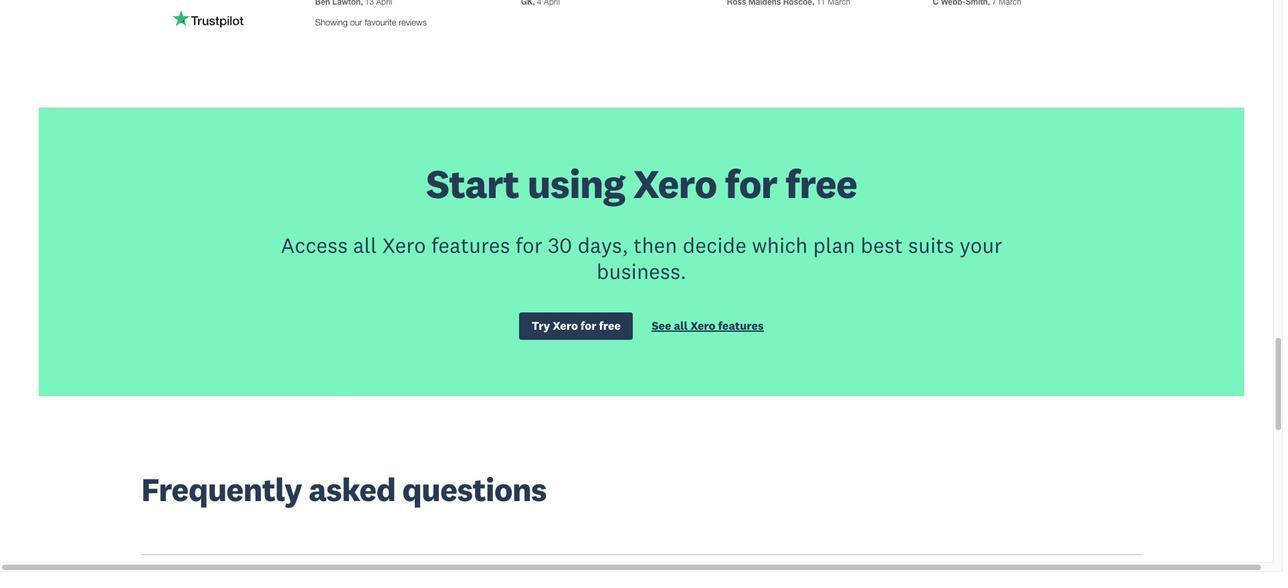 Task type: describe. For each thing, give the bounding box(es) containing it.
access
[[281, 232, 348, 259]]

start
[[426, 159, 519, 209]]

xero for access
[[382, 232, 426, 259]]

questions
[[402, 469, 547, 510]]

xero for start
[[633, 159, 717, 209]]

which
[[752, 232, 808, 259]]

xero inside "link"
[[553, 318, 578, 333]]

free inside "link"
[[599, 318, 621, 333]]

business.
[[597, 258, 687, 284]]

asked
[[309, 469, 396, 510]]

plan
[[813, 232, 855, 259]]

30
[[548, 232, 572, 259]]

see
[[652, 318, 671, 333]]

all for see
[[674, 318, 688, 333]]

all for access
[[353, 232, 377, 259]]

features for access
[[431, 232, 510, 259]]

days,
[[578, 232, 628, 259]]

using
[[527, 159, 625, 209]]

see all xero features link
[[652, 318, 764, 336]]

for inside "link"
[[581, 318, 597, 333]]

try xero for free
[[532, 318, 621, 333]]

best
[[861, 232, 903, 259]]



Task type: locate. For each thing, give the bounding box(es) containing it.
1 horizontal spatial for
[[581, 318, 597, 333]]

0 vertical spatial features
[[431, 232, 510, 259]]

0 horizontal spatial for
[[516, 232, 543, 259]]

features
[[431, 232, 510, 259], [718, 318, 764, 333]]

your
[[960, 232, 1003, 259]]

1 vertical spatial free
[[599, 318, 621, 333]]

decide
[[683, 232, 747, 259]]

free
[[786, 159, 857, 209], [599, 318, 621, 333]]

2 vertical spatial for
[[581, 318, 597, 333]]

1 vertical spatial features
[[718, 318, 764, 333]]

0 horizontal spatial all
[[353, 232, 377, 259]]

xero
[[633, 159, 717, 209], [382, 232, 426, 259], [553, 318, 578, 333], [690, 318, 716, 333]]

then
[[634, 232, 677, 259]]

see all xero features
[[652, 318, 764, 333]]

free up plan
[[786, 159, 857, 209]]

try xero for free link
[[519, 312, 633, 340]]

suits
[[908, 232, 955, 259]]

xero for see
[[690, 318, 716, 333]]

0 horizontal spatial free
[[599, 318, 621, 333]]

try
[[532, 318, 550, 333]]

features for see
[[718, 318, 764, 333]]

1 horizontal spatial all
[[674, 318, 688, 333]]

xero inside access all xero features for 30 days, then decide which plan best suits your business.
[[382, 232, 426, 259]]

1 vertical spatial for
[[516, 232, 543, 259]]

free left see
[[599, 318, 621, 333]]

all inside access all xero features for 30 days, then decide which plan best suits your business.
[[353, 232, 377, 259]]

all
[[353, 232, 377, 259], [674, 318, 688, 333]]

frequently
[[141, 469, 302, 510]]

for inside access all xero features for 30 days, then decide which plan best suits your business.
[[516, 232, 543, 259]]

features inside access all xero features for 30 days, then decide which plan best suits your business.
[[431, 232, 510, 259]]

0 vertical spatial free
[[786, 159, 857, 209]]

0 horizontal spatial features
[[431, 232, 510, 259]]

all right access
[[353, 232, 377, 259]]

all right see
[[674, 318, 688, 333]]

access all xero features for 30 days, then decide which plan best suits your business.
[[281, 232, 1003, 284]]

start using xero for free
[[426, 159, 857, 209]]

1 vertical spatial all
[[674, 318, 688, 333]]

1 horizontal spatial free
[[786, 159, 857, 209]]

0 vertical spatial for
[[725, 159, 777, 209]]

1 horizontal spatial features
[[718, 318, 764, 333]]

0 vertical spatial all
[[353, 232, 377, 259]]

for
[[725, 159, 777, 209], [516, 232, 543, 259], [581, 318, 597, 333]]

frequently asked questions
[[141, 469, 547, 510]]

2 horizontal spatial for
[[725, 159, 777, 209]]



Task type: vqa. For each thing, say whether or not it's contained in the screenshot.
the Try
yes



